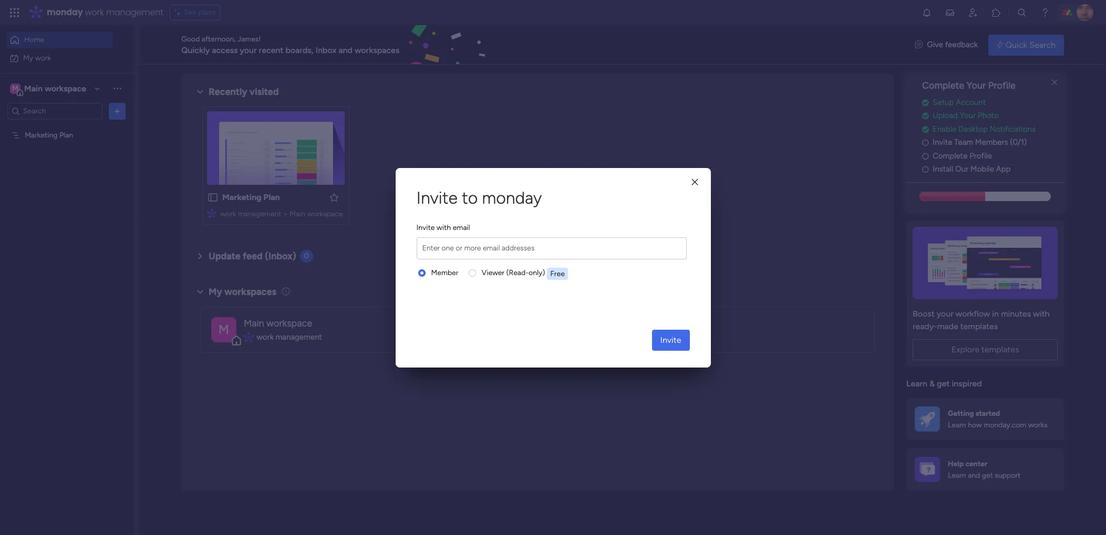 Task type: locate. For each thing, give the bounding box(es) containing it.
0 horizontal spatial and
[[339, 45, 353, 55]]

feedback
[[946, 40, 978, 50]]

workspaces right the inbox
[[355, 45, 400, 55]]

1 vertical spatial marketing
[[222, 192, 262, 202]]

1 vertical spatial workspaces
[[225, 286, 276, 298]]

marketing down search in workspace field
[[25, 131, 58, 140]]

your down account
[[960, 111, 976, 121]]

invite
[[933, 138, 953, 147], [417, 188, 458, 208], [417, 223, 435, 232], [661, 335, 682, 345]]

check circle image inside the enable desktop notifications 'link'
[[923, 126, 929, 133]]

complete up install
[[933, 151, 968, 161]]

workspaces
[[355, 45, 400, 55], [225, 286, 276, 298]]

learn
[[907, 379, 928, 389], [948, 421, 967, 430], [948, 472, 967, 481]]

with inside invite to monday dialog
[[437, 223, 451, 232]]

work right component icon
[[257, 333, 274, 342]]

m inside workspace image
[[219, 322, 229, 337]]

install our mobile app
[[933, 165, 1011, 174]]

0 horizontal spatial get
[[937, 379, 950, 389]]

get inside help center learn and get support
[[982, 472, 994, 481]]

check circle image left enable
[[923, 126, 929, 133]]

0 vertical spatial monday
[[47, 6, 83, 18]]

1 vertical spatial main
[[290, 210, 306, 219]]

0 vertical spatial your
[[967, 80, 986, 91]]

get down 'center'
[[982, 472, 994, 481]]

check circle image inside setup account link
[[923, 99, 929, 107]]

enable desktop notifications link
[[923, 123, 1065, 135]]

my
[[23, 53, 33, 62], [209, 286, 222, 298]]

check circle image for upload
[[923, 112, 929, 120]]

recent
[[259, 45, 284, 55]]

0 vertical spatial circle o image
[[923, 139, 929, 147]]

v2 bolt switch image
[[997, 39, 1004, 51]]

1 vertical spatial main workspace
[[244, 318, 312, 330]]

your up account
[[967, 80, 986, 91]]

1 horizontal spatial your
[[937, 309, 954, 319]]

marketing
[[25, 131, 58, 140], [222, 192, 262, 202]]

feed
[[243, 251, 263, 262]]

select product image
[[9, 7, 20, 18]]

marketing plan down search in workspace field
[[25, 131, 73, 140]]

2 vertical spatial learn
[[948, 472, 967, 481]]

0 horizontal spatial my
[[23, 53, 33, 62]]

(0/1)
[[1011, 138, 1027, 147]]

invite for invite
[[661, 335, 682, 345]]

1 vertical spatial with
[[1034, 309, 1050, 319]]

main workspace
[[24, 83, 86, 93], [244, 318, 312, 330]]

invite members image
[[968, 7, 979, 18]]

m inside workspace icon
[[12, 84, 18, 93]]

notifications image
[[922, 7, 933, 18]]

invite button
[[652, 330, 690, 351]]

workspace down add to favorites icon
[[307, 210, 343, 219]]

0 horizontal spatial plan
[[59, 131, 73, 140]]

get
[[937, 379, 950, 389], [982, 472, 994, 481]]

main
[[24, 83, 43, 93], [290, 210, 306, 219], [244, 318, 264, 330]]

2 check circle image from the top
[[923, 112, 929, 120]]

0 horizontal spatial monday
[[47, 6, 83, 18]]

work down 'project'
[[599, 333, 617, 342]]

1 vertical spatial complete
[[933, 151, 968, 161]]

work inside button
[[35, 53, 51, 62]]

2 vertical spatial check circle image
[[923, 126, 929, 133]]

give feedback
[[928, 40, 978, 50]]

check circle image
[[923, 99, 929, 107], [923, 112, 929, 120], [923, 126, 929, 133]]

0 vertical spatial complete
[[923, 80, 965, 91]]

0 vertical spatial plan
[[59, 131, 73, 140]]

1 horizontal spatial get
[[982, 472, 994, 481]]

invite inside button
[[661, 335, 682, 345]]

0 horizontal spatial marketing
[[25, 131, 58, 140]]

1 vertical spatial your
[[937, 309, 954, 319]]

0 vertical spatial marketing plan
[[25, 131, 73, 140]]

templates inside boost your workflow in minutes with ready-made templates
[[961, 322, 999, 332]]

your inside boost your workflow in minutes with ready-made templates
[[937, 309, 954, 319]]

1 circle o image from the top
[[923, 139, 929, 147]]

0 vertical spatial workspace
[[45, 83, 86, 93]]

learn inside getting started learn how monday.com works
[[948, 421, 967, 430]]

inbox
[[316, 45, 337, 55]]

1 horizontal spatial workspaces
[[355, 45, 400, 55]]

my down home
[[23, 53, 33, 62]]

0 vertical spatial marketing
[[25, 131, 58, 140]]

ready-
[[913, 322, 938, 332]]

my workspaces
[[209, 286, 276, 298]]

0 vertical spatial your
[[240, 45, 257, 55]]

circle o image for invite
[[923, 139, 929, 147]]

team
[[955, 138, 974, 147]]

0 vertical spatial workspaces
[[355, 45, 400, 55]]

learn down the help
[[948, 472, 967, 481]]

circle o image
[[923, 139, 929, 147], [923, 152, 929, 160]]

started
[[976, 409, 1001, 418]]

workspaces down update feed (inbox)
[[225, 286, 276, 298]]

recently
[[209, 86, 247, 98]]

your down james!
[[240, 45, 257, 55]]

quick search button
[[989, 34, 1065, 55]]

2 circle o image from the top
[[923, 152, 929, 160]]

1 horizontal spatial monday
[[482, 188, 542, 208]]

mobile
[[971, 165, 995, 174]]

1 vertical spatial templates
[[982, 345, 1020, 355]]

0 horizontal spatial with
[[437, 223, 451, 232]]

invite with email
[[417, 223, 470, 232]]

our
[[956, 165, 969, 174]]

work
[[85, 6, 104, 18], [35, 53, 51, 62], [220, 210, 236, 219], [257, 333, 274, 342], [599, 333, 617, 342]]

check circle image left the upload
[[923, 112, 929, 120]]

learn for getting
[[948, 421, 967, 430]]

1 horizontal spatial m
[[219, 322, 229, 337]]

to
[[462, 188, 478, 208]]

1 horizontal spatial my
[[209, 286, 222, 298]]

&
[[930, 379, 935, 389]]

with left email in the top of the page
[[437, 223, 451, 232]]

give
[[928, 40, 944, 50]]

0 horizontal spatial your
[[240, 45, 257, 55]]

setup
[[933, 98, 954, 107]]

1 horizontal spatial and
[[968, 472, 981, 481]]

0 horizontal spatial marketing plan
[[25, 131, 73, 140]]

invite team members (0/1)
[[933, 138, 1027, 147]]

james peterson image
[[1077, 4, 1094, 21]]

option
[[0, 126, 134, 128]]

check circle image left setup
[[923, 99, 929, 107]]

main workspace up search in workspace field
[[24, 83, 86, 93]]

1 vertical spatial circle o image
[[923, 152, 929, 160]]

getting started element
[[907, 399, 1065, 441]]

0 vertical spatial templates
[[961, 322, 999, 332]]

0 horizontal spatial main workspace
[[24, 83, 86, 93]]

1 horizontal spatial marketing
[[222, 192, 262, 202]]

search everything image
[[1017, 7, 1028, 18]]

workspace up work management
[[267, 318, 312, 330]]

1 vertical spatial learn
[[948, 421, 967, 430]]

circle o image inside invite team members (0/1) link
[[923, 139, 929, 147]]

complete up setup
[[923, 80, 965, 91]]

planning
[[620, 318, 656, 330]]

marketing plan up work management > main workspace
[[222, 192, 280, 202]]

and down 'center'
[[968, 472, 981, 481]]

center
[[966, 460, 988, 469]]

complete profile
[[933, 151, 993, 161]]

component image
[[244, 333, 253, 342]]

circle o image
[[923, 166, 929, 174]]

templates image image
[[916, 227, 1055, 300]]

1 vertical spatial monday
[[482, 188, 542, 208]]

workspace
[[45, 83, 86, 93], [307, 210, 343, 219], [267, 318, 312, 330]]

add to favorites image
[[329, 192, 340, 203]]

main right workspace icon
[[24, 83, 43, 93]]

(read-
[[507, 268, 529, 277]]

workflow
[[956, 309, 991, 319]]

invite to monday dialog
[[396, 168, 711, 368]]

boost
[[913, 309, 935, 319]]

0 vertical spatial with
[[437, 223, 451, 232]]

work inside project planning work management
[[599, 333, 617, 342]]

learn down the getting
[[948, 421, 967, 430]]

templates
[[961, 322, 999, 332], [982, 345, 1020, 355]]

plan down search in workspace field
[[59, 131, 73, 140]]

circle o image for complete
[[923, 152, 929, 160]]

check circle image for setup
[[923, 99, 929, 107]]

(inbox)
[[265, 251, 296, 262]]

marketing right public board icon
[[222, 192, 262, 202]]

complete inside complete profile link
[[933, 151, 968, 161]]

2 vertical spatial main
[[244, 318, 264, 330]]

profile
[[989, 80, 1016, 91], [970, 151, 993, 161]]

templates down workflow
[[961, 322, 999, 332]]

profile up setup account link
[[989, 80, 1016, 91]]

my for my work
[[23, 53, 33, 62]]

invite to monday
[[417, 188, 542, 208]]

3 check circle image from the top
[[923, 126, 929, 133]]

learn inside help center learn and get support
[[948, 472, 967, 481]]

get right the &
[[937, 379, 950, 389]]

and right the inbox
[[339, 45, 353, 55]]

getting
[[948, 409, 974, 418]]

with right minutes on the bottom right of page
[[1034, 309, 1050, 319]]

main workspace inside workspace selection element
[[24, 83, 86, 93]]

learn for help
[[948, 472, 967, 481]]

management
[[106, 6, 163, 18], [238, 210, 282, 219], [276, 333, 322, 342], [619, 333, 665, 342]]

work management > main workspace
[[220, 210, 343, 219]]

open update feed (inbox) image
[[194, 250, 207, 263]]

0 horizontal spatial workspaces
[[225, 286, 276, 298]]

complete
[[923, 80, 965, 91], [933, 151, 968, 161]]

1 vertical spatial plan
[[264, 192, 280, 202]]

0 vertical spatial main
[[24, 83, 43, 93]]

plans
[[198, 8, 216, 17]]

1 vertical spatial check circle image
[[923, 112, 929, 120]]

members
[[976, 138, 1009, 147]]

notifications
[[990, 124, 1036, 134]]

0 vertical spatial profile
[[989, 80, 1016, 91]]

plan inside list box
[[59, 131, 73, 140]]

0 vertical spatial my
[[23, 53, 33, 62]]

1 vertical spatial marketing plan
[[222, 192, 280, 202]]

1 vertical spatial and
[[968, 472, 981, 481]]

main right >
[[290, 210, 306, 219]]

profile down the invite team members (0/1)
[[970, 151, 993, 161]]

0 horizontal spatial m
[[12, 84, 18, 93]]

invite team members (0/1) link
[[923, 137, 1065, 149]]

my right the close my workspaces image
[[209, 286, 222, 298]]

and
[[339, 45, 353, 55], [968, 472, 981, 481]]

your for upload
[[960, 111, 976, 121]]

main inside workspace selection element
[[24, 83, 43, 93]]

templates right explore
[[982, 345, 1020, 355]]

circle o image inside complete profile link
[[923, 152, 929, 160]]

upload
[[933, 111, 958, 121]]

upload your photo link
[[923, 110, 1065, 122]]

0 vertical spatial and
[[339, 45, 353, 55]]

monday up home button
[[47, 6, 83, 18]]

1 horizontal spatial with
[[1034, 309, 1050, 319]]

workspace image
[[10, 83, 21, 94]]

your up made
[[937, 309, 954, 319]]

0 horizontal spatial main
[[24, 83, 43, 93]]

complete your profile
[[923, 80, 1016, 91]]

help image
[[1040, 7, 1051, 18]]

workspace up search in workspace field
[[45, 83, 86, 93]]

and inside good afternoon, james! quickly access your recent boards, inbox and workspaces
[[339, 45, 353, 55]]

plan
[[59, 131, 73, 140], [264, 192, 280, 202]]

check circle image inside upload your photo link
[[923, 112, 929, 120]]

marketing plan list box
[[0, 124, 134, 286]]

1 check circle image from the top
[[923, 99, 929, 107]]

main workspace up work management
[[244, 318, 312, 330]]

monday right to
[[482, 188, 542, 208]]

learn left the &
[[907, 379, 928, 389]]

monday work management
[[47, 6, 163, 18]]

0 vertical spatial main workspace
[[24, 83, 86, 93]]

1 vertical spatial m
[[219, 322, 229, 337]]

1 vertical spatial your
[[960, 111, 976, 121]]

plan up work management > main workspace
[[264, 192, 280, 202]]

project planning work management
[[587, 318, 665, 342]]

0 vertical spatial m
[[12, 84, 18, 93]]

your inside good afternoon, james! quickly access your recent boards, inbox and workspaces
[[240, 45, 257, 55]]

0 vertical spatial check circle image
[[923, 99, 929, 107]]

1 vertical spatial my
[[209, 286, 222, 298]]

minutes
[[1001, 309, 1032, 319]]

1 vertical spatial get
[[982, 472, 994, 481]]

1 vertical spatial profile
[[970, 151, 993, 161]]

public board image
[[207, 192, 219, 203]]

my inside button
[[23, 53, 33, 62]]

work down home
[[35, 53, 51, 62]]

with
[[437, 223, 451, 232], [1034, 309, 1050, 319]]

main up component icon
[[244, 318, 264, 330]]

invite for invite with email
[[417, 223, 435, 232]]



Task type: vqa. For each thing, say whether or not it's contained in the screenshot.
the bottom My
yes



Task type: describe. For each thing, give the bounding box(es) containing it.
recently visited
[[209, 86, 279, 98]]

upload your photo
[[933, 111, 999, 121]]

2 horizontal spatial main
[[290, 210, 306, 219]]

close image
[[692, 179, 698, 187]]

enable
[[933, 124, 957, 134]]

explore
[[952, 345, 980, 355]]

afternoon,
[[202, 34, 236, 43]]

good
[[181, 34, 200, 43]]

1 horizontal spatial main
[[244, 318, 264, 330]]

my work button
[[6, 50, 113, 67]]

update
[[209, 251, 241, 262]]

viewer (read-only)
[[482, 268, 545, 277]]

help center element
[[907, 449, 1065, 491]]

close my workspaces image
[[194, 286, 207, 298]]

0
[[304, 252, 309, 261]]

templates inside button
[[982, 345, 1020, 355]]

1 horizontal spatial marketing plan
[[222, 192, 280, 202]]

explore templates button
[[913, 340, 1058, 361]]

access
[[212, 45, 238, 55]]

learn & get inspired
[[907, 379, 983, 389]]

0 vertical spatial get
[[937, 379, 950, 389]]

setup account
[[933, 98, 986, 107]]

only)
[[529, 268, 545, 277]]

Search in workspace field
[[22, 105, 88, 117]]

complete for complete your profile
[[923, 80, 965, 91]]

install our mobile app link
[[923, 164, 1065, 175]]

m for workspace icon
[[12, 84, 18, 93]]

quick
[[1006, 40, 1028, 50]]

marketing inside list box
[[25, 131, 58, 140]]

explore templates
[[952, 345, 1020, 355]]

workspaces inside good afternoon, james! quickly access your recent boards, inbox and workspaces
[[355, 45, 400, 55]]

see
[[184, 8, 196, 17]]

visited
[[250, 86, 279, 98]]

getting started learn how monday.com works
[[948, 409, 1048, 430]]

boost your workflow in minutes with ready-made templates
[[913, 309, 1050, 332]]

see plans button
[[170, 5, 220, 21]]

made
[[938, 322, 959, 332]]

home button
[[6, 32, 113, 48]]

email
[[453, 223, 470, 232]]

component image
[[207, 208, 217, 218]]

apps image
[[992, 7, 1002, 18]]

boards,
[[286, 45, 314, 55]]

james!
[[238, 34, 261, 43]]

quickly
[[181, 45, 210, 55]]

account
[[956, 98, 986, 107]]

app
[[997, 165, 1011, 174]]

close recently visited image
[[194, 86, 207, 98]]

check circle image for enable
[[923, 126, 929, 133]]

1 horizontal spatial plan
[[264, 192, 280, 202]]

complete for complete profile
[[933, 151, 968, 161]]

inbox image
[[945, 7, 956, 18]]

Enter one or more email addresses text field
[[419, 238, 684, 259]]

see plans
[[184, 8, 216, 17]]

1 horizontal spatial main workspace
[[244, 318, 312, 330]]

my for my workspaces
[[209, 286, 222, 298]]

2 vertical spatial workspace
[[267, 318, 312, 330]]

update feed (inbox)
[[209, 251, 296, 262]]

install
[[933, 165, 954, 174]]

v2 user feedback image
[[915, 39, 923, 51]]

photo
[[978, 111, 999, 121]]

setup account link
[[923, 97, 1065, 108]]

help
[[948, 460, 964, 469]]

management inside project planning work management
[[619, 333, 665, 342]]

my work
[[23, 53, 51, 62]]

invite for invite team members (0/1)
[[933, 138, 953, 147]]

viewer
[[482, 268, 505, 277]]

works
[[1029, 421, 1048, 430]]

complete profile link
[[923, 150, 1065, 162]]

work up home button
[[85, 6, 104, 18]]

invite for invite to monday
[[417, 188, 458, 208]]

how
[[968, 421, 982, 430]]

in
[[993, 309, 999, 319]]

workspace image
[[211, 317, 237, 343]]

your for complete
[[967, 80, 986, 91]]

help center learn and get support
[[948, 460, 1021, 481]]

good afternoon, james! quickly access your recent boards, inbox and workspaces
[[181, 34, 400, 55]]

quick search
[[1006, 40, 1056, 50]]

enable desktop notifications
[[933, 124, 1036, 134]]

free
[[551, 270, 565, 278]]

member
[[431, 268, 459, 277]]

project
[[587, 318, 617, 330]]

m for workspace image
[[219, 322, 229, 337]]

>
[[283, 210, 288, 219]]

search
[[1030, 40, 1056, 50]]

inspired
[[952, 379, 983, 389]]

monday.com
[[984, 421, 1027, 430]]

monday inside dialog
[[482, 188, 542, 208]]

with inside boost your workflow in minutes with ready-made templates
[[1034, 309, 1050, 319]]

marketing plan inside list box
[[25, 131, 73, 140]]

workspace selection element
[[10, 82, 88, 96]]

dapulse x slim image
[[1049, 76, 1061, 89]]

0 vertical spatial learn
[[907, 379, 928, 389]]

desktop
[[959, 124, 988, 134]]

home
[[24, 35, 44, 44]]

and inside help center learn and get support
[[968, 472, 981, 481]]

work right component image
[[220, 210, 236, 219]]

support
[[995, 472, 1021, 481]]

work management
[[257, 333, 322, 342]]

1 vertical spatial workspace
[[307, 210, 343, 219]]



